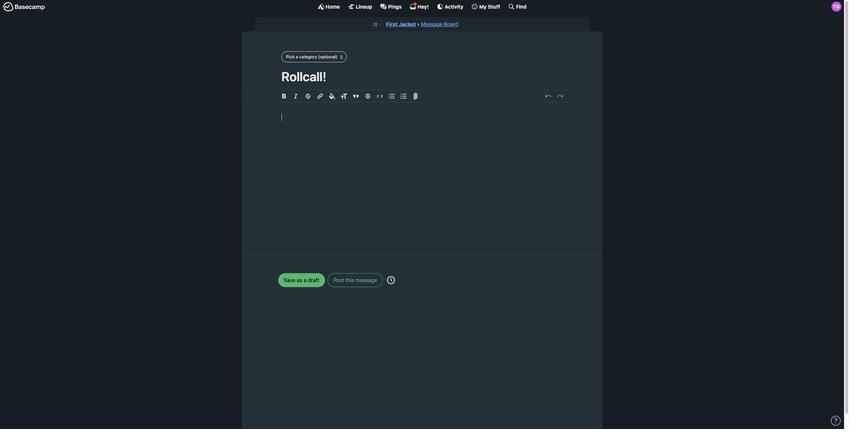 Task type: locate. For each thing, give the bounding box(es) containing it.
hey! button
[[410, 2, 429, 10]]

pick a category (optional)
[[286, 54, 338, 59]]

pings button
[[380, 3, 402, 10]]

›
[[417, 21, 420, 27]]

main element
[[0, 0, 844, 13]]

draft
[[308, 277, 319, 283]]

save
[[284, 277, 295, 283]]

save as a draft button
[[278, 273, 325, 287]]

post
[[333, 277, 344, 283]]

0 horizontal spatial a
[[296, 54, 298, 59]]

category
[[299, 54, 317, 59]]

a right the as
[[304, 277, 306, 283]]

1 vertical spatial a
[[304, 277, 306, 283]]

a
[[296, 54, 298, 59], [304, 277, 306, 283]]

save as a draft
[[284, 277, 319, 283]]

0 vertical spatial a
[[296, 54, 298, 59]]

first
[[386, 21, 398, 27]]

jacket
[[399, 21, 416, 27]]

post this message button
[[328, 273, 383, 287]]

as
[[297, 277, 302, 283]]

activity link
[[437, 3, 463, 10]]

activity
[[445, 3, 463, 9]]

my stuff
[[479, 3, 500, 9]]

pings
[[388, 3, 402, 9]]

find
[[516, 3, 527, 9]]

find button
[[508, 3, 527, 10]]

home link
[[318, 3, 340, 10]]

message board link
[[421, 21, 458, 27]]

lineup
[[356, 3, 372, 9]]

schedule this to post later image
[[387, 276, 395, 284]]

a right pick
[[296, 54, 298, 59]]



Task type: vqa. For each thing, say whether or not it's contained in the screenshot.
'Jer Mill' image
no



Task type: describe. For each thing, give the bounding box(es) containing it.
my
[[479, 3, 487, 9]]

Write away… text field
[[262, 103, 583, 247]]

first jacket
[[386, 21, 416, 27]]

switch accounts image
[[3, 2, 45, 12]]

message
[[421, 21, 443, 27]]

message
[[356, 277, 377, 283]]

Type a title… text field
[[281, 69, 563, 84]]

› message board
[[417, 21, 458, 27]]

pick a category (optional) button
[[281, 52, 347, 62]]

post this message
[[333, 277, 377, 283]]

board
[[444, 21, 458, 27]]

first jacket link
[[386, 21, 416, 27]]

1 horizontal spatial a
[[304, 277, 306, 283]]

tyler black image
[[832, 2, 841, 12]]

hey!
[[418, 3, 429, 9]]

my stuff button
[[471, 3, 500, 10]]

this
[[345, 277, 354, 283]]

pick
[[286, 54, 295, 59]]

home
[[326, 3, 340, 9]]

lineup link
[[348, 3, 372, 10]]

stuff
[[488, 3, 500, 9]]

(optional)
[[318, 54, 338, 59]]



